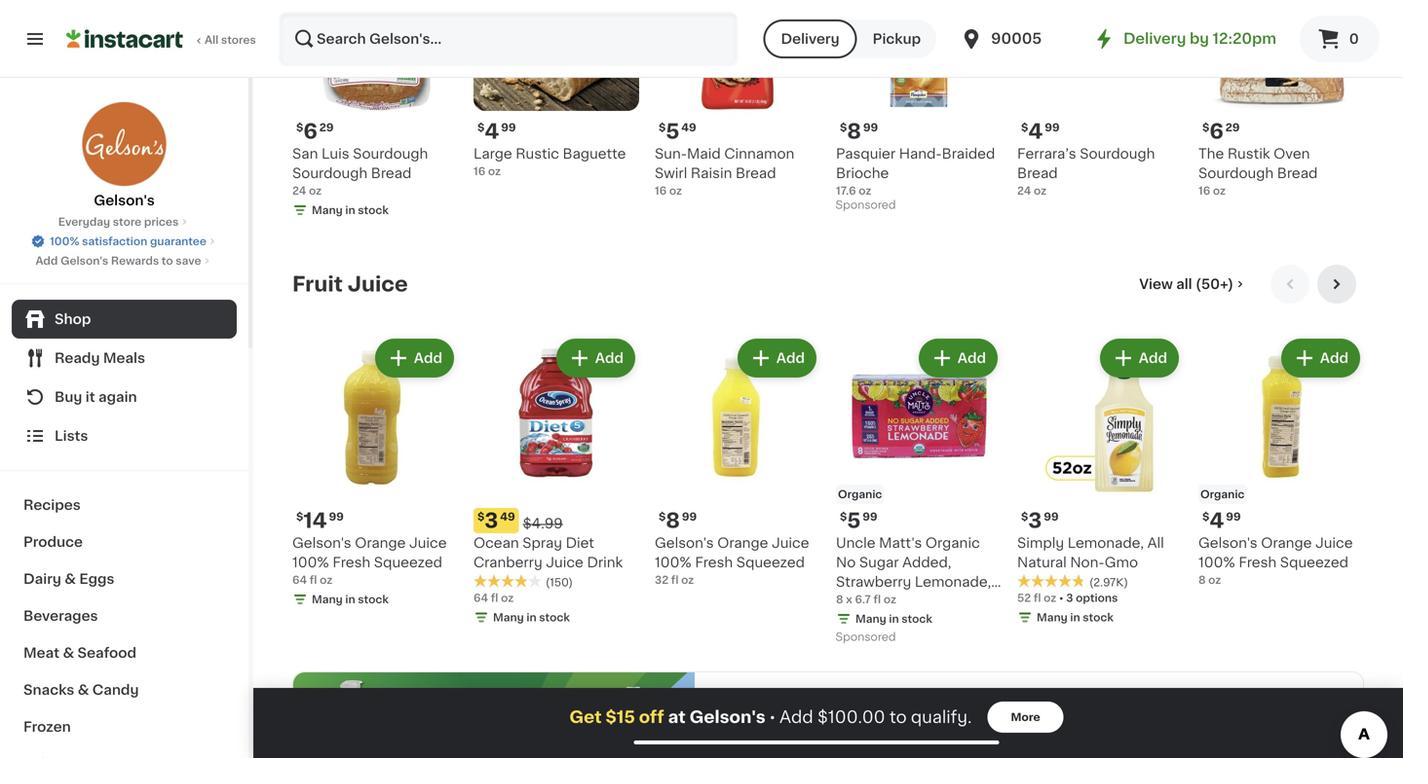 Task type: vqa. For each thing, say whether or not it's contained in the screenshot.
Lemonade, inside the Uncle Matt'S Organic No Sugar Added, Strawberry Lemonade, Juice Boxes
yes



Task type: describe. For each thing, give the bounding box(es) containing it.
52 fl oz • 3 options
[[1017, 593, 1118, 604]]

juice inside the 'gelson's orange juice 100% fresh squeezed 32 fl oz'
[[772, 537, 809, 550]]

99 for 8 x 6.7 fl oz
[[863, 512, 877, 522]]

strawberry
[[836, 576, 911, 589]]

$ inside $ 3 99
[[1021, 512, 1028, 522]]

guarantee
[[150, 236, 206, 247]]

ferrara's
[[1017, 147, 1076, 161]]

oz inside pasquier hand-braided brioche 17.6 oz
[[859, 185, 871, 196]]

snacks & candy link
[[12, 672, 237, 709]]

diet
[[566, 537, 594, 550]]

cinnamon
[[724, 147, 794, 161]]

100% inside 100% satisfaction guarantee button
[[50, 236, 79, 247]]

everyday store prices link
[[58, 214, 190, 230]]

ocean
[[474, 537, 519, 550]]

lemonade, inside uncle matt's organic no sugar added, strawberry lemonade, juice boxes
[[915, 576, 991, 589]]

spray
[[522, 537, 562, 550]]

& for dairy
[[65, 573, 76, 587]]

all inside simply lemonade, all natural non-gmo
[[1147, 537, 1164, 550]]

90005
[[991, 32, 1042, 46]]

$ 8 99 for gelson's orange juice 100% fresh squeezed
[[659, 511, 697, 531]]

product group containing 5
[[836, 335, 1002, 649]]

& for meat
[[63, 647, 74, 661]]

add button for 3
[[1102, 341, 1177, 376]]

oz inside large rustic baguette 16 oz
[[488, 166, 501, 177]]

2 horizontal spatial 3
[[1066, 593, 1073, 604]]

16 inside sun-maid cinnamon swirl raisin bread 16 oz
[[655, 185, 667, 196]]

uncle matt's organic no sugar added, strawberry lemonade, juice boxes
[[836, 537, 991, 609]]

many in stock down 64 fl oz
[[493, 613, 570, 623]]

ready meals
[[55, 352, 145, 365]]

99 inside 4 99
[[1345, 719, 1360, 730]]

in down cranberry
[[526, 613, 536, 623]]

ultra palmolive® antibacterial kills 99% of bacteria* on your dishes and kitchen surfaces vs. dawn® antibacterial does not**. *staph aureus, salmonella enterica, and e. coli 0157:h7 **dawn is a registered trademark of procter & gamble company. image
[[293, 673, 695, 759]]

stock down (150)
[[539, 613, 570, 623]]

$ 4 99 for ferrara's
[[1021, 121, 1060, 142]]

(2.97k)
[[1089, 578, 1128, 588]]

it
[[86, 391, 95, 404]]

Search field
[[281, 14, 736, 64]]

$ 5 99
[[840, 511, 877, 531]]

$3.49 original price: $4.99 element
[[474, 508, 639, 534]]

fresh for 4
[[1239, 556, 1277, 570]]

$4.99
[[523, 517, 563, 531]]

sun-
[[655, 147, 687, 161]]

candy
[[92, 684, 139, 698]]

eggs
[[79, 573, 114, 587]]

recipes link
[[12, 487, 237, 524]]

x
[[846, 595, 852, 605]]

drink
[[587, 556, 623, 570]]

squeezed inside gelson's orange juice 100% fresh squeezed 64 fl oz
[[374, 556, 442, 570]]

100% for gelson's orange juice 100% fresh squeezed 32 fl oz
[[655, 556, 692, 570]]

dairy & eggs link
[[12, 561, 237, 598]]

at
[[668, 710, 686, 726]]

beverages link
[[12, 598, 237, 635]]

frozen
[[23, 721, 71, 735]]

juice inside gelson's orange juice 100% fresh squeezed 64 fl oz
[[409, 537, 447, 550]]

meat & seafood
[[23, 647, 136, 661]]

1 vertical spatial 64
[[474, 593, 488, 604]]

99 for 24 oz
[[1045, 122, 1060, 133]]

swirl
[[655, 166, 687, 180]]

4 for large rustic baguette
[[485, 121, 499, 142]]

$ 14 99
[[296, 511, 344, 531]]

buy it again
[[55, 391, 137, 404]]

gelson's for gelson's orange juice 100% fresh squeezed 64 fl oz
[[292, 537, 351, 550]]

oven
[[1274, 147, 1310, 161]]

16 inside large rustic baguette 16 oz
[[474, 166, 485, 177]]

bread inside sun-maid cinnamon swirl raisin bread 16 oz
[[736, 166, 776, 180]]

rewards
[[111, 256, 159, 266]]

in down 52 fl oz • 3 options
[[1070, 613, 1080, 623]]

meat
[[23, 647, 59, 661]]

snacks
[[23, 684, 74, 698]]

buy
[[55, 391, 82, 404]]

delivery by 12:20pm link
[[1092, 27, 1276, 51]]

more
[[1011, 713, 1040, 723]]

satisfaction
[[82, 236, 147, 247]]

non-
[[1070, 556, 1105, 570]]

many down 52 fl oz • 3 options
[[1037, 613, 1068, 623]]

cranberry
[[474, 556, 542, 570]]

99 inside $ 3 99
[[1044, 512, 1059, 522]]

8 inside gelson's orange juice 100% fresh squeezed 8 oz
[[1198, 575, 1206, 586]]

90005 button
[[960, 12, 1077, 66]]

get
[[569, 710, 602, 726]]

gelson's inside treatment tracker modal dialog
[[689, 710, 765, 726]]

many in stock for 6
[[312, 205, 389, 216]]

view
[[1139, 277, 1173, 291]]

100% satisfaction guarantee button
[[30, 230, 218, 249]]

ready
[[55, 352, 100, 365]]

juice inside gelson's orange juice 100% fresh squeezed 8 oz
[[1315, 537, 1353, 550]]

again
[[98, 391, 137, 404]]

brioche
[[836, 166, 889, 180]]

baguette
[[563, 147, 626, 161]]

frozen link
[[12, 709, 237, 746]]

luis
[[321, 147, 349, 161]]

get $15 off at gelson's • add $100.00 to qualify.
[[569, 710, 972, 726]]

fl right 52
[[1034, 593, 1041, 604]]

99 for 64 fl oz
[[329, 512, 344, 522]]

$ 3 99
[[1021, 511, 1059, 531]]

seafood
[[77, 647, 136, 661]]

$ 8 99 for pasquier hand-braided brioche
[[840, 121, 878, 142]]

49 for 3
[[500, 512, 515, 522]]

oz inside gelson's orange juice 100% fresh squeezed 64 fl oz
[[320, 575, 332, 586]]

stock for 6
[[358, 205, 389, 216]]

99 for 8 oz
[[1226, 512, 1241, 522]]

8 x 6.7 fl oz
[[836, 595, 896, 605]]

off
[[639, 710, 664, 726]]

29 for san luis sourdough sourdough bread
[[319, 122, 334, 133]]

organic inside uncle matt's organic no sugar added, strawberry lemonade, juice boxes
[[925, 537, 980, 550]]

in for 14
[[345, 595, 355, 605]]

100% for gelson's orange juice 100% fresh squeezed 8 oz
[[1198, 556, 1235, 570]]

stock down options
[[1083, 613, 1113, 623]]

oz inside ferrara's sourdough bread 24 oz
[[1034, 185, 1047, 196]]

everyday store prices
[[58, 217, 179, 228]]

lists link
[[12, 417, 237, 456]]

4 99
[[1328, 718, 1360, 738]]

$100.00
[[817, 710, 885, 726]]

oz inside the rustik oven sourdough bread 16 oz
[[1213, 185, 1226, 196]]

orange for 4
[[1261, 537, 1312, 550]]

view all (50+)
[[1139, 277, 1233, 291]]

3 for $ 3 99
[[1028, 511, 1042, 531]]

$15
[[606, 710, 635, 726]]

all
[[1176, 277, 1192, 291]]

4 up palmolive
[[1328, 718, 1343, 738]]

meat & seafood link
[[12, 635, 237, 672]]

sourdough down luis
[[292, 166, 367, 180]]

to inside treatment tracker modal dialog
[[889, 710, 907, 726]]

everyday
[[58, 217, 110, 228]]

many in stock for 5
[[855, 614, 932, 625]]

snacks & candy
[[23, 684, 139, 698]]

delivery by 12:20pm
[[1123, 32, 1276, 46]]

add inside treatment tracker modal dialog
[[779, 710, 813, 726]]

3 for $ 3 49 $4.99 ocean spray diet cranberry juice drink
[[485, 511, 498, 531]]

4 for gelson's orange juice 100% fresh squeezed
[[1209, 511, 1224, 531]]

stock for 14
[[358, 595, 389, 605]]

qualify.
[[911, 710, 972, 726]]

many in stock for 14
[[312, 595, 389, 605]]

49 for 5
[[681, 122, 696, 133]]

pasquier
[[836, 147, 896, 161]]

palmolive
[[1317, 744, 1403, 759]]

5 for uncle matt's organic no sugar added, strawberry lemonade, juice boxes
[[847, 511, 861, 531]]

(50+)
[[1196, 277, 1233, 291]]

4 right more
[[1046, 718, 1060, 738]]

ready meals link
[[12, 339, 237, 378]]

in for 5
[[889, 614, 899, 625]]

bread inside san luis sourdough sourdough bread 24 oz
[[371, 166, 411, 180]]

sourdough inside the rustik oven sourdough bread 16 oz
[[1198, 166, 1274, 180]]

the
[[1198, 147, 1224, 161]]

simply lemonade, all natural non-gmo
[[1017, 537, 1164, 570]]

product group containing 14
[[292, 335, 458, 612]]

$ inside $ 5 99
[[840, 512, 847, 522]]

add button for 4
[[1283, 341, 1358, 376]]

ready meals button
[[12, 339, 237, 378]]

add gelson's rewards to save link
[[36, 253, 213, 269]]

many in stock down 52 fl oz • 3 options
[[1037, 613, 1113, 623]]

24 inside san luis sourdough sourdough bread 24 oz
[[292, 185, 306, 196]]



Task type: locate. For each thing, give the bounding box(es) containing it.
1 fresh from the left
[[333, 556, 370, 570]]

product group containing 4
[[1198, 335, 1364, 588]]

ferrara's sourdough bread 24 oz
[[1017, 147, 1155, 196]]

all stores
[[205, 35, 256, 45]]

sourdough down rustik
[[1198, 166, 1274, 180]]

0 vertical spatial 49
[[681, 122, 696, 133]]

2 29 from the left
[[1225, 122, 1240, 133]]

many
[[312, 205, 343, 216], [312, 595, 343, 605], [493, 613, 524, 623], [1037, 613, 1068, 623], [855, 614, 886, 625]]

organic for 5
[[838, 489, 882, 500]]

16 down swirl
[[655, 185, 667, 196]]

1 horizontal spatial 5
[[847, 511, 861, 531]]

99 right more
[[1062, 719, 1077, 730]]

fl inside gelson's orange juice 100% fresh squeezed 64 fl oz
[[310, 575, 317, 586]]

in down "boxes"
[[889, 614, 899, 625]]

1 horizontal spatial 24
[[1017, 185, 1031, 196]]

$ 4 99 inside item carousel "region"
[[1202, 511, 1241, 531]]

2 horizontal spatial squeezed
[[1280, 556, 1348, 570]]

99
[[501, 122, 516, 133], [863, 122, 878, 133], [1045, 122, 1060, 133], [329, 512, 344, 522], [682, 512, 697, 522], [863, 512, 877, 522], [1044, 512, 1059, 522], [1226, 512, 1241, 522], [1062, 719, 1077, 730], [1345, 719, 1360, 730]]

6.7
[[855, 595, 871, 605]]

squeezed for 4
[[1280, 556, 1348, 570]]

$ 4 99 for gelson's
[[1202, 511, 1241, 531]]

$ 6 29 for the rustik oven sourdough bread
[[1202, 121, 1240, 142]]

• right ultra palmolive icon
[[769, 710, 776, 726]]

product group
[[836, 0, 1002, 216], [292, 335, 458, 612], [474, 335, 639, 630], [655, 335, 820, 588], [836, 335, 1002, 649], [1017, 335, 1183, 630], [1198, 335, 1364, 588]]

fl down cranberry
[[491, 593, 498, 604]]

64 inside gelson's orange juice 100% fresh squeezed 64 fl oz
[[292, 575, 307, 586]]

gelson's for gelson's orange juice 100% fresh squeezed 32 fl oz
[[655, 537, 714, 550]]

many down san luis sourdough sourdough bread 24 oz on the left top
[[312, 205, 343, 216]]

1 horizontal spatial 29
[[1225, 122, 1240, 133]]

None search field
[[279, 12, 738, 66]]

1 horizontal spatial •
[[1059, 593, 1064, 604]]

add button for 8
[[739, 341, 815, 376]]

many in stock down "boxes"
[[855, 614, 932, 625]]

3 left options
[[1066, 593, 1073, 604]]

1 vertical spatial all
[[1147, 537, 1164, 550]]

2 $ 6 29 from the left
[[1202, 121, 1240, 142]]

24 down san
[[292, 185, 306, 196]]

1 horizontal spatial fresh
[[695, 556, 733, 570]]

99 for 16 oz
[[501, 122, 516, 133]]

2 6 from the left
[[1209, 121, 1224, 142]]

gelson's
[[94, 194, 155, 208], [60, 256, 108, 266], [292, 537, 351, 550], [655, 537, 714, 550], [1198, 537, 1257, 550], [689, 710, 765, 726]]

1 vertical spatial $ 8 99
[[659, 511, 697, 531]]

many down 8 x 6.7 fl oz
[[855, 614, 886, 625]]

juice inside $ 3 49 $4.99 ocean spray diet cranberry juice drink
[[546, 556, 583, 570]]

99 up the 'gelson's orange juice 100% fresh squeezed 32 fl oz'
[[682, 512, 697, 522]]

$ 8 99 up pasquier at the right
[[840, 121, 878, 142]]

5 up uncle
[[847, 511, 861, 531]]

$ 6 29 for san luis sourdough sourdough bread
[[296, 121, 334, 142]]

4 bread from the left
[[1277, 166, 1318, 180]]

0 horizontal spatial •
[[769, 710, 776, 726]]

0 horizontal spatial $ 8 99
[[659, 511, 697, 531]]

1 vertical spatial to
[[889, 710, 907, 726]]

1 29 from the left
[[319, 122, 334, 133]]

raisin
[[691, 166, 732, 180]]

49 up the ocean
[[500, 512, 515, 522]]

fresh inside gelson's orange juice 100% fresh squeezed 64 fl oz
[[333, 556, 370, 570]]

$ 8 99 up 32
[[659, 511, 697, 531]]

2 horizontal spatial orange
[[1261, 537, 1312, 550]]

sponsored badge image down 8 x 6.7 fl oz
[[836, 633, 895, 644]]

3
[[485, 511, 498, 531], [1028, 511, 1042, 531], [1066, 593, 1073, 604]]

99 up pasquier at the right
[[863, 122, 878, 133]]

pickup button
[[857, 19, 936, 58]]

sponsored badge image
[[836, 200, 895, 211], [836, 633, 895, 644]]

1 vertical spatial •
[[769, 710, 776, 726]]

lemonade, up gmo at the bottom right of the page
[[1068, 537, 1144, 550]]

organic
[[838, 489, 882, 500], [1200, 489, 1245, 500], [925, 537, 980, 550]]

1 horizontal spatial to
[[889, 710, 907, 726]]

stock down gelson's orange juice 100% fresh squeezed 64 fl oz on the bottom left of the page
[[358, 595, 389, 605]]

99 up uncle
[[863, 512, 877, 522]]

4 inside item carousel "region"
[[1209, 511, 1224, 531]]

3 bread from the left
[[1017, 166, 1058, 180]]

64
[[292, 575, 307, 586], [474, 593, 488, 604]]

orange inside gelson's orange juice 100% fresh squeezed 8 oz
[[1261, 537, 1312, 550]]

rustik
[[1227, 147, 1270, 161]]

0 horizontal spatial fresh
[[333, 556, 370, 570]]

in for 6
[[345, 205, 355, 216]]

•
[[1059, 593, 1064, 604], [769, 710, 776, 726]]

17.6
[[836, 185, 856, 196]]

san luis sourdough sourdough bread 24 oz
[[292, 147, 428, 196]]

simply
[[1017, 537, 1064, 550]]

16
[[474, 166, 485, 177], [655, 185, 667, 196], [1198, 185, 1210, 196]]

gelson's inside gelson's orange juice 100% fresh squeezed 64 fl oz
[[292, 537, 351, 550]]

(150)
[[546, 578, 573, 588]]

100% down 14
[[292, 556, 329, 570]]

$ inside $ 5 49
[[659, 122, 666, 133]]

fresh inside the 'gelson's orange juice 100% fresh squeezed 32 fl oz'
[[695, 556, 733, 570]]

0 vertical spatial •
[[1059, 593, 1064, 604]]

• left options
[[1059, 593, 1064, 604]]

0 vertical spatial to
[[162, 256, 173, 266]]

view all (50+) button
[[1131, 265, 1255, 304]]

24 down ferrara's at top
[[1017, 185, 1031, 196]]

bread inside the rustik oven sourdough bread 16 oz
[[1277, 166, 1318, 180]]

stock down "boxes"
[[901, 614, 932, 625]]

★★★★★
[[474, 575, 542, 588], [474, 575, 542, 588], [1017, 575, 1085, 588], [1017, 575, 1085, 588]]

$
[[296, 122, 303, 133], [477, 122, 485, 133], [659, 122, 666, 133], [840, 122, 847, 133], [1021, 122, 1028, 133], [1202, 122, 1209, 133], [296, 512, 303, 522], [477, 512, 485, 522], [659, 512, 666, 522], [840, 512, 847, 522], [1021, 512, 1028, 522], [1202, 512, 1209, 522], [1039, 719, 1046, 730]]

0 vertical spatial lemonade,
[[1068, 537, 1144, 550]]

lemonade, inside simply lemonade, all natural non-gmo
[[1068, 537, 1144, 550]]

to left qualify.
[[889, 710, 907, 726]]

gmo
[[1105, 556, 1138, 570]]

large
[[474, 147, 512, 161]]

$ inside $ 14 99
[[296, 512, 303, 522]]

1 vertical spatial lemonade,
[[915, 576, 991, 589]]

100% inside the 'gelson's orange juice 100% fresh squeezed 32 fl oz'
[[655, 556, 692, 570]]

8 up pasquier at the right
[[847, 121, 861, 142]]

orange for 8
[[717, 537, 768, 550]]

many for 5
[[855, 614, 886, 625]]

to
[[162, 256, 173, 266], [889, 710, 907, 726]]

1 $ 6 29 from the left
[[296, 121, 334, 142]]

orange inside gelson's orange juice 100% fresh squeezed 64 fl oz
[[355, 537, 406, 550]]

0 vertical spatial $ 8 99
[[840, 121, 878, 142]]

dairy
[[23, 573, 61, 587]]

sourdough right ferrara's at top
[[1080, 147, 1155, 161]]

99 up simply
[[1044, 512, 1059, 522]]

8 left x
[[836, 595, 843, 605]]

no
[[836, 556, 856, 570]]

3 up simply
[[1028, 511, 1042, 531]]

$ inside $ 3 49 $4.99 ocean spray diet cranberry juice drink
[[477, 512, 485, 522]]

oz
[[488, 166, 501, 177], [309, 185, 322, 196], [669, 185, 682, 196], [859, 185, 871, 196], [1034, 185, 1047, 196], [1213, 185, 1226, 196], [320, 575, 332, 586], [681, 575, 694, 586], [1208, 575, 1221, 586], [501, 593, 514, 604], [1044, 593, 1056, 604], [884, 595, 896, 605]]

16 down "the"
[[1198, 185, 1210, 196]]

100% inside gelson's orange juice 100% fresh squeezed 8 oz
[[1198, 556, 1235, 570]]

added,
[[902, 556, 951, 570]]

bread
[[371, 166, 411, 180], [736, 166, 776, 180], [1017, 166, 1058, 180], [1277, 166, 1318, 180]]

0 horizontal spatial $ 6 29
[[296, 121, 334, 142]]

1 vertical spatial 5
[[847, 511, 861, 531]]

0 horizontal spatial squeezed
[[374, 556, 442, 570]]

large rustic baguette 16 oz
[[474, 147, 626, 177]]

add button for 14
[[377, 341, 452, 376]]

49
[[681, 122, 696, 133], [500, 512, 515, 522]]

0 horizontal spatial 5
[[666, 121, 679, 142]]

1 orange from the left
[[355, 537, 406, 550]]

64 fl oz
[[474, 593, 514, 604]]

99 up gelson's orange juice 100% fresh squeezed 8 oz
[[1226, 512, 1241, 522]]

pasquier hand-braided brioche 17.6 oz
[[836, 147, 995, 196]]

0
[[1349, 32, 1359, 46]]

0 horizontal spatial 24
[[292, 185, 306, 196]]

many for 6
[[312, 205, 343, 216]]

0 horizontal spatial 6
[[303, 121, 317, 142]]

organic for 4
[[1200, 489, 1245, 500]]

99 right 14
[[329, 512, 344, 522]]

49 up maid
[[681, 122, 696, 133]]

1 6 from the left
[[303, 121, 317, 142]]

lemonade,
[[1068, 537, 1144, 550], [915, 576, 991, 589]]

6
[[303, 121, 317, 142], [1209, 121, 1224, 142]]

oz inside the 'gelson's orange juice 100% fresh squeezed 32 fl oz'
[[681, 575, 694, 586]]

6 up "the"
[[1209, 121, 1224, 142]]

organic up added,
[[925, 537, 980, 550]]

1 horizontal spatial squeezed
[[736, 556, 805, 570]]

1 24 from the left
[[292, 185, 306, 196]]

uncle
[[836, 537, 875, 550]]

add gelson's rewards to save
[[36, 256, 201, 266]]

99 inside $ 5 99
[[863, 512, 877, 522]]

fl right the 6.7
[[873, 595, 881, 605]]

1 horizontal spatial 3
[[1028, 511, 1042, 531]]

4 up gelson's orange juice 100% fresh squeezed 8 oz
[[1209, 511, 1224, 531]]

1 vertical spatial 49
[[500, 512, 515, 522]]

29
[[319, 122, 334, 133], [1225, 122, 1240, 133]]

delivery for delivery by 12:20pm
[[1123, 32, 1186, 46]]

delivery left pickup button
[[781, 32, 839, 46]]

6 for san luis sourdough sourdough bread
[[303, 121, 317, 142]]

$ 6 29
[[296, 121, 334, 142], [1202, 121, 1240, 142]]

stock for 5
[[901, 614, 932, 625]]

maid
[[687, 147, 721, 161]]

organic up gelson's orange juice 100% fresh squeezed 8 oz
[[1200, 489, 1245, 500]]

beverages
[[23, 610, 98, 624]]

& left eggs
[[65, 573, 76, 587]]

0 vertical spatial 64
[[292, 575, 307, 586]]

2 horizontal spatial organic
[[1200, 489, 1245, 500]]

100% inside gelson's orange juice 100% fresh squeezed 64 fl oz
[[292, 556, 329, 570]]

to left save
[[162, 256, 173, 266]]

$ 6 29 up "the"
[[1202, 121, 1240, 142]]

100% down everyday
[[50, 236, 79, 247]]

1 horizontal spatial lemonade,
[[1068, 537, 1144, 550]]

1 bread from the left
[[371, 166, 411, 180]]

0 vertical spatial sponsored badge image
[[836, 200, 895, 211]]

2 bread from the left
[[736, 166, 776, 180]]

4 for ferrara's sourdough bread
[[1028, 121, 1043, 142]]

squeezed inside gelson's orange juice 100% fresh squeezed 8 oz
[[1280, 556, 1348, 570]]

100% satisfaction guarantee
[[50, 236, 206, 247]]

5 up 'sun-'
[[666, 121, 679, 142]]

1 horizontal spatial 16
[[655, 185, 667, 196]]

the rustik oven sourdough bread 16 oz
[[1198, 147, 1318, 196]]

29 up luis
[[319, 122, 334, 133]]

0 horizontal spatial orange
[[355, 537, 406, 550]]

many in stock down san luis sourdough sourdough bread 24 oz on the left top
[[312, 205, 389, 216]]

29 for the rustik oven sourdough bread
[[1225, 122, 1240, 133]]

0 horizontal spatial 64
[[292, 575, 307, 586]]

by
[[1190, 32, 1209, 46]]

6 up san
[[303, 121, 317, 142]]

dairy & eggs
[[23, 573, 114, 587]]

stock down san luis sourdough sourdough bread 24 oz on the left top
[[358, 205, 389, 216]]

1 vertical spatial &
[[63, 647, 74, 661]]

2 squeezed from the left
[[736, 556, 805, 570]]

many for 14
[[312, 595, 343, 605]]

1 squeezed from the left
[[374, 556, 442, 570]]

gelson's for gelson's orange juice 100% fresh squeezed 8 oz
[[1198, 537, 1257, 550]]

0 vertical spatial 5
[[666, 121, 679, 142]]

sourdough inside ferrara's sourdough bread 24 oz
[[1080, 147, 1155, 161]]

$ 6 29 up san
[[296, 121, 334, 142]]

sponsored badge image for 5
[[836, 633, 895, 644]]

0 horizontal spatial delivery
[[781, 32, 839, 46]]

squeezed inside the 'gelson's orange juice 100% fresh squeezed 32 fl oz'
[[736, 556, 805, 570]]

orange inside the 'gelson's orange juice 100% fresh squeezed 32 fl oz'
[[717, 537, 768, 550]]

8 right (2.97k)
[[1198, 575, 1206, 586]]

& left candy
[[78, 684, 89, 698]]

&
[[65, 573, 76, 587], [63, 647, 74, 661], [78, 684, 89, 698]]

lists
[[55, 430, 88, 443]]

sourdough right luis
[[353, 147, 428, 161]]

oz inside san luis sourdough sourdough bread 24 oz
[[309, 185, 322, 196]]

29 up rustik
[[1225, 122, 1240, 133]]

1 horizontal spatial all
[[1147, 537, 1164, 550]]

many down gelson's orange juice 100% fresh squeezed 64 fl oz on the bottom left of the page
[[312, 595, 343, 605]]

14
[[303, 511, 327, 531]]

lemonade, down added,
[[915, 576, 991, 589]]

3 up the ocean
[[485, 511, 498, 531]]

fl inside the 'gelson's orange juice 100% fresh squeezed 32 fl oz'
[[671, 575, 679, 586]]

2 horizontal spatial 16
[[1198, 185, 1210, 196]]

2 fresh from the left
[[695, 556, 733, 570]]

organic up $ 5 99 in the right of the page
[[838, 489, 882, 500]]

add button for $4.99
[[558, 341, 633, 376]]

5 inside item carousel "region"
[[847, 511, 861, 531]]

delivery inside "button"
[[781, 32, 839, 46]]

gelson's logo image
[[81, 101, 167, 187]]

3 fresh from the left
[[1239, 556, 1277, 570]]

san
[[292, 147, 318, 161]]

$ 4 99 for large
[[477, 121, 516, 142]]

64 down 14
[[292, 575, 307, 586]]

0 vertical spatial all
[[205, 35, 218, 45]]

3 inside $ 3 49 $4.99 ocean spray diet cranberry juice drink
[[485, 511, 498, 531]]

natural
[[1017, 556, 1067, 570]]

shop
[[55, 313, 91, 326]]

fresh for 8
[[695, 556, 733, 570]]

4
[[485, 121, 499, 142], [1028, 121, 1043, 142], [1209, 511, 1224, 531], [1046, 718, 1060, 738], [1328, 718, 1343, 738]]

1 vertical spatial sponsored badge image
[[836, 633, 895, 644]]

sponsored badge image for 8
[[836, 200, 895, 211]]

16 inside the rustik oven sourdough bread 16 oz
[[1198, 185, 1210, 196]]

& for snacks
[[78, 684, 89, 698]]

49 inside $ 5 49
[[681, 122, 696, 133]]

2 vertical spatial &
[[78, 684, 89, 698]]

1 horizontal spatial orange
[[717, 537, 768, 550]]

• inside item carousel "region"
[[1059, 593, 1064, 604]]

rustic
[[516, 147, 559, 161]]

4 up large
[[485, 121, 499, 142]]

service type group
[[763, 19, 936, 58]]

item carousel region
[[292, 265, 1364, 656]]

8 up 32
[[666, 511, 680, 531]]

in down san luis sourdough sourdough bread 24 oz on the left top
[[345, 205, 355, 216]]

produce
[[23, 536, 83, 550]]

gelson's for gelson's
[[94, 194, 155, 208]]

gelson's inside the 'gelson's orange juice 100% fresh squeezed 32 fl oz'
[[655, 537, 714, 550]]

produce link
[[12, 524, 237, 561]]

0 horizontal spatial 16
[[474, 166, 485, 177]]

treatment tracker modal dialog
[[253, 689, 1403, 759]]

fruit
[[292, 274, 343, 294]]

1 sponsored badge image from the top
[[836, 200, 895, 211]]

prices
[[144, 217, 179, 228]]

99 up palmolive
[[1345, 719, 1360, 730]]

1 horizontal spatial organic
[[925, 537, 980, 550]]

many in stock down gelson's orange juice 100% fresh squeezed 64 fl oz on the bottom left of the page
[[312, 595, 389, 605]]

0 horizontal spatial all
[[205, 35, 218, 45]]

100% for gelson's orange juice 100% fresh squeezed 64 fl oz
[[292, 556, 329, 570]]

add
[[36, 256, 58, 266], [414, 351, 442, 365], [595, 351, 624, 365], [776, 351, 805, 365], [958, 351, 986, 365], [1139, 351, 1167, 365], [1320, 351, 1348, 365], [779, 710, 813, 726], [983, 732, 1011, 746]]

sponsored badge image down 17.6
[[836, 200, 895, 211]]

3 orange from the left
[[1261, 537, 1312, 550]]

1 horizontal spatial delivery
[[1123, 32, 1186, 46]]

2 24 from the left
[[1017, 185, 1031, 196]]

stores
[[221, 35, 256, 45]]

fl down 14
[[310, 575, 317, 586]]

1 horizontal spatial 49
[[681, 122, 696, 133]]

squeezed for 8
[[736, 556, 805, 570]]

4 up ferrara's at top
[[1028, 121, 1043, 142]]

bread inside ferrara's sourdough bread 24 oz
[[1017, 166, 1058, 180]]

many down 64 fl oz
[[493, 613, 524, 623]]

1 horizontal spatial $ 8 99
[[840, 121, 878, 142]]

99 up ferrara's at top
[[1045, 122, 1060, 133]]

99 for 17.6 oz
[[863, 122, 878, 133]]

1 horizontal spatial 64
[[474, 593, 488, 604]]

99 up large
[[501, 122, 516, 133]]

instacart logo image
[[66, 27, 183, 51]]

• inside get $15 off at gelson's • add $100.00 to qualify.
[[769, 710, 776, 726]]

& right meat
[[63, 647, 74, 661]]

$ 8 99 inside item carousel "region"
[[659, 511, 697, 531]]

delivery left by
[[1123, 32, 1186, 46]]

1 horizontal spatial 6
[[1209, 121, 1224, 142]]

16 down large
[[474, 166, 485, 177]]

gelson's inside gelson's orange juice 100% fresh squeezed 8 oz
[[1198, 537, 1257, 550]]

0 horizontal spatial organic
[[838, 489, 882, 500]]

24
[[292, 185, 306, 196], [1017, 185, 1031, 196]]

2 orange from the left
[[717, 537, 768, 550]]

99 for 32 fl oz
[[682, 512, 697, 522]]

to inside add gelson's rewards to save link
[[162, 256, 173, 266]]

3 squeezed from the left
[[1280, 556, 1348, 570]]

64 down cranberry
[[474, 593, 488, 604]]

in down gelson's orange juice 100% fresh squeezed 64 fl oz on the bottom left of the page
[[345, 595, 355, 605]]

delivery for delivery
[[781, 32, 839, 46]]

$ 5 49
[[659, 121, 696, 142]]

fresh
[[333, 556, 370, 570], [695, 556, 733, 570], [1239, 556, 1277, 570]]

fl right 32
[[671, 575, 679, 586]]

pickup
[[873, 32, 921, 46]]

2 sponsored badge image from the top
[[836, 633, 895, 644]]

sponsored badge image inside item carousel "region"
[[836, 633, 895, 644]]

buy it again link
[[12, 378, 237, 417]]

8
[[847, 121, 861, 142], [666, 511, 680, 531], [1198, 575, 1206, 586], [836, 595, 843, 605]]

0 horizontal spatial 49
[[500, 512, 515, 522]]

5 for sun-maid cinnamon swirl raisin bread
[[666, 121, 679, 142]]

99 inside $ 14 99
[[329, 512, 344, 522]]

orange
[[355, 537, 406, 550], [717, 537, 768, 550], [1261, 537, 1312, 550]]

2 horizontal spatial fresh
[[1239, 556, 1277, 570]]

0 horizontal spatial 29
[[319, 122, 334, 133]]

100% up 32
[[655, 556, 692, 570]]

0 horizontal spatial lemonade,
[[915, 576, 991, 589]]

100% right gmo at the bottom right of the page
[[1198, 556, 1235, 570]]

24 inside ferrara's sourdough bread 24 oz
[[1017, 185, 1031, 196]]

12:20pm
[[1213, 32, 1276, 46]]

49 inside $ 3 49 $4.99 ocean spray diet cranberry juice drink
[[500, 512, 515, 522]]

32
[[655, 575, 669, 586]]

oz inside gelson's orange juice 100% fresh squeezed 8 oz
[[1208, 575, 1221, 586]]

juice inside uncle matt's organic no sugar added, strawberry lemonade, juice boxes
[[836, 595, 874, 609]]

oz inside sun-maid cinnamon swirl raisin bread 16 oz
[[669, 185, 682, 196]]

0 horizontal spatial to
[[162, 256, 173, 266]]

0 horizontal spatial 3
[[485, 511, 498, 531]]

6 for the rustik oven sourdough bread
[[1209, 121, 1224, 142]]

52
[[1017, 593, 1031, 604]]

1 horizontal spatial $ 6 29
[[1202, 121, 1240, 142]]

fresh inside gelson's orange juice 100% fresh squeezed 8 oz
[[1239, 556, 1277, 570]]

ultra palmolive image
[[711, 716, 746, 751]]

0 vertical spatial &
[[65, 573, 76, 587]]

store
[[113, 217, 141, 228]]



